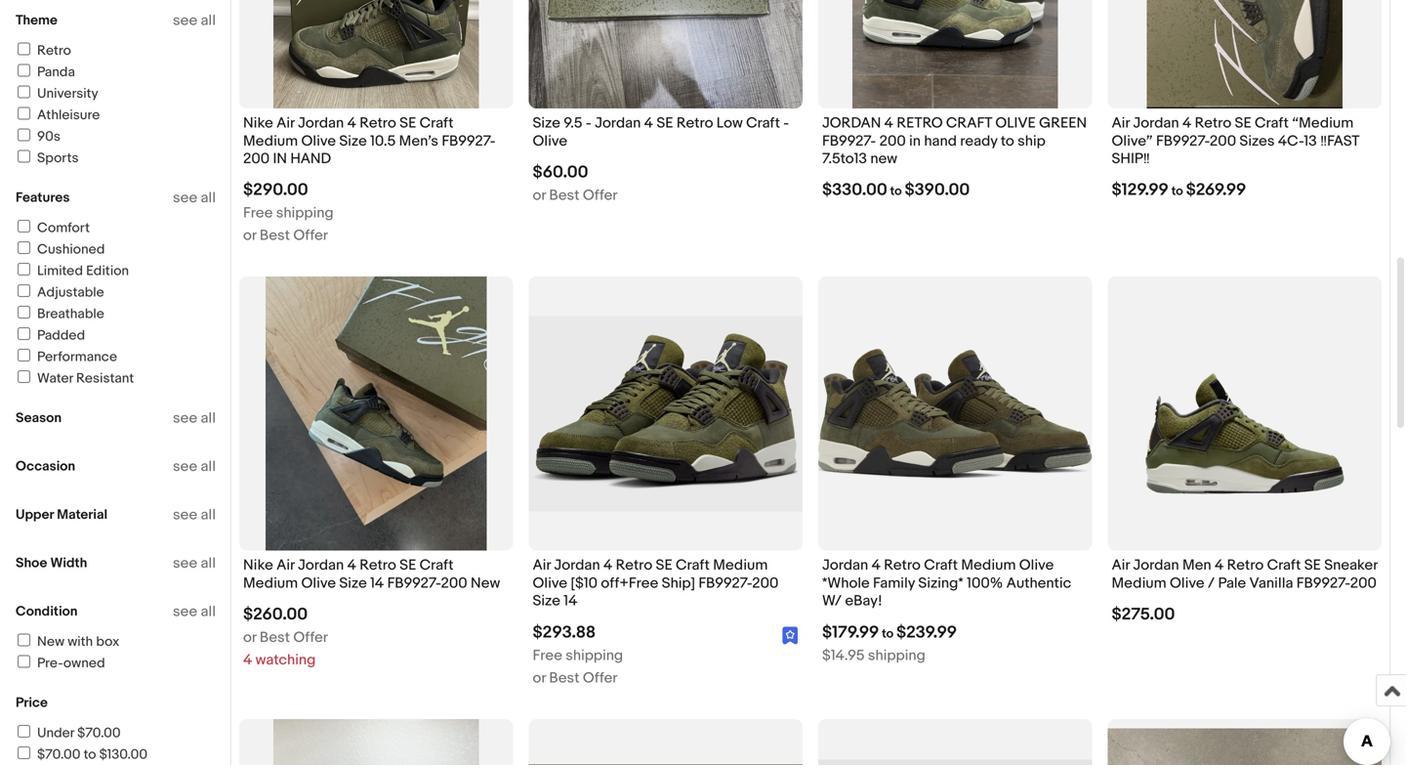 Task type: locate. For each thing, give the bounding box(es) containing it.
nike inside nike air jordan 4 retro se craft medium olive size 10.5 men's fb9927- 200 in hand
[[243, 114, 273, 132]]

200 inside air jordan 4 retro se craft "medium olive" fb9927-200 sizes 4c-13 ‼️fast ship‼️
[[1211, 132, 1237, 150]]

features
[[16, 190, 70, 206]]

retro inside "air jordan 4 retro se craft medium olive [$10 off+free ship] fb9927-200 size 14"
[[616, 557, 653, 574]]

best
[[549, 187, 580, 204], [260, 227, 290, 244], [260, 629, 290, 646], [549, 669, 580, 687]]

olive inside "air jordan 4 retro se craft medium olive [$10 off+free ship] fb9927-200 size 14"
[[533, 574, 568, 592]]

jordan up *whole
[[823, 557, 869, 574]]

free shipping or best offer
[[533, 647, 624, 687]]

jordan left men
[[1134, 557, 1180, 574]]

olive down men
[[1171, 574, 1205, 592]]

se inside size 9.5 - jordan 4 se retro low craft - olive
[[657, 114, 674, 132]]

$70.00 up the $70.00 to $130.00
[[77, 725, 121, 742]]

see for theme
[[173, 12, 198, 29]]

se inside nike air jordan 4 retro se craft medium olive size 14 fb9927-200 new
[[400, 557, 417, 574]]

200 inside nike air jordan 4 retro se craft medium olive size 14 fb9927-200 new
[[441, 574, 468, 592]]

7 see all from the top
[[173, 603, 216, 620]]

2 see all from the top
[[173, 189, 216, 207]]

2 horizontal spatial shipping
[[869, 647, 926, 664]]

jordan 4 retro craft medium olive *whole family sizing* 100% authentic w/ ebay! link
[[823, 557, 1089, 615]]

2 nike from the top
[[243, 557, 273, 574]]

free down $290.00
[[243, 204, 273, 222]]

- right low
[[784, 114, 790, 132]]

air up $293.88 on the left
[[533, 557, 551, 574]]

olive inside nike air jordan 4 retro se craft medium olive size 10.5 men's fb9927- 200 in hand
[[301, 132, 336, 150]]

air inside "air jordan 4 retro se craft medium olive [$10 off+free ship] fb9927-200 size 14"
[[533, 557, 551, 574]]

nike inside nike air jordan 4 retro se craft medium olive size 14 fb9927-200 new
[[243, 557, 273, 574]]

air for air jordan 4 retro se craft medium olive [$10 off+free ship] fb9927-200 size 14
[[533, 557, 551, 574]]

free inside free shipping or best offer
[[533, 647, 563, 664]]

see all for upper material
[[173, 506, 216, 524]]

retro inside size 9.5 - jordan 4 se retro low craft - olive
[[677, 114, 714, 132]]

air
[[277, 114, 295, 132], [1112, 114, 1130, 132], [277, 557, 295, 574], [533, 557, 551, 574], [1112, 557, 1130, 574]]

air jordan men 4 retro craft se sneaker medium olive / pale vanilla fb9927-200 link
[[1112, 557, 1379, 597]]

fb9927- inside nike air jordan 4 retro se craft medium olive size 14 fb9927-200 new
[[387, 574, 441, 592]]

or down $293.88 on the left
[[533, 669, 546, 687]]

medium inside air jordan men 4 retro craft se sneaker medium olive / pale vanilla fb9927-200
[[1112, 574, 1167, 592]]

jordan inside nike air jordan 4 retro se craft medium olive size 10.5 men's fb9927- 200 in hand
[[298, 114, 344, 132]]

to inside $179.99 to $239.99 $14.95 shipping
[[882, 626, 894, 641]]

to right $129.99
[[1172, 184, 1184, 199]]

olive up "$260.00"
[[301, 574, 336, 592]]

sz12 - air jordan 4 retro se craft medium olive 2023 fb9927-200 medium olive image
[[819, 760, 1093, 765]]

see all button
[[173, 12, 216, 29], [173, 189, 216, 207], [173, 409, 216, 427], [173, 458, 216, 475], [173, 506, 216, 524], [173, 554, 216, 572], [173, 603, 216, 620]]

to down under $70.00
[[84, 746, 96, 763]]

Athleisure checkbox
[[18, 107, 30, 120]]

1 horizontal spatial -
[[784, 114, 790, 132]]

craft inside nike air jordan 4 retro se craft medium olive size 14 fb9927-200 new
[[420, 557, 454, 574]]

0 vertical spatial free
[[243, 204, 273, 222]]

$70.00 to $130.00 checkbox
[[18, 746, 30, 759]]

air up $275.00
[[1112, 557, 1130, 574]]

see all for theme
[[173, 12, 216, 29]]

air up olive"
[[1112, 114, 1130, 132]]

Cushioned checkbox
[[18, 241, 30, 254]]

1 see all button from the top
[[173, 12, 216, 29]]

3 see all button from the top
[[173, 409, 216, 427]]

90s
[[37, 128, 60, 145]]

air up "$260.00"
[[277, 557, 295, 574]]

1 nike from the top
[[243, 114, 273, 132]]

to inside $129.99 to $269.99
[[1172, 184, 1184, 199]]

0 horizontal spatial -
[[586, 114, 592, 132]]

see for features
[[173, 189, 198, 207]]

3 see from the top
[[173, 409, 198, 427]]

see all for condition
[[173, 603, 216, 620]]

to inside '$330.00 to $390.00'
[[891, 184, 902, 199]]

4 all from the top
[[201, 458, 216, 475]]

olive down the 9.5
[[533, 132, 568, 150]]

5 all from the top
[[201, 506, 216, 524]]

jordan 4 retro se craft medium olive, size 9, fb9927-200, *ships now* image
[[274, 719, 479, 765]]

‼️fast
[[1321, 132, 1360, 150]]

6 see from the top
[[173, 554, 198, 572]]

200 inside jordan 4 retro craft olive green fb9927- 200 in hand ready to ship 7.5to13 new
[[880, 132, 906, 150]]

olive inside size 9.5 - jordan 4 se retro low craft - olive
[[533, 132, 568, 150]]

to right $179.99
[[882, 626, 894, 641]]

6 all from the top
[[201, 554, 216, 572]]

retro
[[37, 43, 71, 59], [360, 114, 396, 132], [677, 114, 714, 132], [1196, 114, 1232, 132], [360, 557, 396, 574], [616, 557, 653, 574], [885, 557, 921, 574], [1228, 557, 1265, 574]]

jordan up [$10 at the bottom left
[[554, 557, 601, 574]]

see all
[[173, 12, 216, 29], [173, 189, 216, 207], [173, 409, 216, 427], [173, 458, 216, 475], [173, 506, 216, 524], [173, 554, 216, 572], [173, 603, 216, 620]]

jordan right the 9.5
[[595, 114, 641, 132]]

Panda checkbox
[[18, 64, 30, 77]]

size inside "air jordan 4 retro se craft medium olive [$10 off+free ship] fb9927-200 size 14"
[[533, 592, 561, 610]]

all
[[201, 12, 216, 29], [201, 189, 216, 207], [201, 409, 216, 427], [201, 458, 216, 475], [201, 506, 216, 524], [201, 554, 216, 572], [201, 603, 216, 620]]

olive left [$10 at the bottom left
[[533, 574, 568, 592]]

$275.00
[[1112, 604, 1176, 625]]

craft inside nike air jordan 4 retro se craft medium olive size 10.5 men's fb9927- 200 in hand
[[420, 114, 454, 132]]

jordan up hand
[[298, 114, 344, 132]]

4 inside air jordan 4 retro se craft "medium olive" fb9927-200 sizes 4c-13 ‼️fast ship‼️
[[1183, 114, 1192, 132]]

see all button for shoe width
[[173, 554, 216, 572]]

see all button for upper material
[[173, 506, 216, 524]]

$70.00
[[77, 725, 121, 742], [37, 746, 81, 763]]

7 see all button from the top
[[173, 603, 216, 620]]

fb9927-
[[442, 132, 496, 150], [823, 132, 877, 150], [1157, 132, 1211, 150], [387, 574, 441, 592], [699, 574, 753, 592], [1297, 574, 1351, 592]]

4 inside nike air jordan 4 retro se craft medium olive size 14 fb9927-200 new
[[347, 557, 357, 574]]

14 inside "air jordan 4 retro se craft medium olive [$10 off+free ship] fb9927-200 size 14"
[[564, 592, 578, 610]]

13
[[1305, 132, 1318, 150]]

shipping inside $179.99 to $239.99 $14.95 shipping
[[869, 647, 926, 664]]

ship
[[1018, 132, 1046, 150]]

size 9.5 - jordan 4 se retro low craft - olive
[[533, 114, 790, 150]]

3 see all from the top
[[173, 409, 216, 427]]

1 see all from the top
[[173, 12, 216, 29]]

shipping down $293.88 on the left
[[566, 647, 624, 664]]

4c-
[[1279, 132, 1305, 150]]

offer down $293.88 on the left
[[583, 669, 618, 687]]

athleisure link
[[15, 107, 100, 124]]

fb9927- inside nike air jordan 4 retro se craft medium olive size 10.5 men's fb9927- 200 in hand
[[442, 132, 496, 150]]

nike up in
[[243, 114, 273, 132]]

medium inside nike air jordan 4 retro se craft medium olive size 10.5 men's fb9927- 200 in hand
[[243, 132, 298, 150]]

to down new at the top right of page
[[891, 184, 902, 199]]

offer down $290.00
[[293, 227, 328, 244]]

0 horizontal spatial shipping
[[276, 204, 334, 222]]

see all button for season
[[173, 409, 216, 427]]

to down olive
[[1001, 132, 1015, 150]]

Comfort checkbox
[[18, 220, 30, 233]]

$293.88
[[533, 622, 596, 643]]

1 all from the top
[[201, 12, 216, 29]]

cushioned link
[[15, 241, 105, 258]]

5 see all from the top
[[173, 506, 216, 524]]

$290.00
[[243, 180, 308, 200]]

2 all from the top
[[201, 189, 216, 207]]

200
[[880, 132, 906, 150], [1211, 132, 1237, 150], [243, 150, 270, 168], [441, 574, 468, 592], [753, 574, 779, 592], [1351, 574, 1378, 592]]

nike air jordan 4 retro se craft medium olive size 10.5 men's fb9927- 200 in hand link
[[243, 114, 510, 173]]

offer inside $60.00 or best offer
[[583, 187, 618, 204]]

nike air jordan 4 retro se craft medium olive size 14 fb9927-200 new image
[[266, 277, 487, 551]]

1 vertical spatial free
[[533, 647, 563, 664]]

best down $293.88 on the left
[[549, 669, 580, 687]]

upper
[[16, 507, 54, 523]]

3 all from the top
[[201, 409, 216, 427]]

university
[[37, 85, 98, 102]]

4 see all button from the top
[[173, 458, 216, 475]]

free
[[243, 204, 273, 222], [533, 647, 563, 664]]

$239.99
[[897, 622, 958, 643]]

0 horizontal spatial new
[[37, 634, 65, 650]]

/
[[1208, 574, 1216, 592]]

under $70.00
[[37, 725, 121, 742]]

offer down $60.00
[[583, 187, 618, 204]]

*whole
[[823, 574, 870, 592]]

Padded checkbox
[[18, 327, 30, 340]]

$129.99 to $269.99
[[1112, 180, 1247, 200]]

0 vertical spatial 14
[[370, 574, 384, 592]]

1 vertical spatial new
[[37, 634, 65, 650]]

under
[[37, 725, 74, 742]]

medium inside "air jordan 4 retro se craft medium olive [$10 off+free ship] fb9927-200 size 14"
[[713, 557, 768, 574]]

7 see from the top
[[173, 603, 198, 620]]

family
[[873, 574, 916, 592]]

nike for $260.00
[[243, 557, 273, 574]]

medium inside nike air jordan 4 retro se craft medium olive size 14 fb9927-200 new
[[243, 574, 298, 592]]

in
[[910, 132, 921, 150]]

olive up hand
[[301, 132, 336, 150]]

1 horizontal spatial free
[[533, 647, 563, 664]]

0 vertical spatial nike
[[243, 114, 273, 132]]

see for occasion
[[173, 458, 198, 475]]

6 see all from the top
[[173, 554, 216, 572]]

1 horizontal spatial new
[[471, 574, 501, 592]]

air jordan 4 retro se craft "medium olive" fb9927-200 sizes 4c-13 ‼️fast ship‼️ link
[[1112, 114, 1379, 173]]

4 see from the top
[[173, 458, 198, 475]]

shipping down $239.99
[[869, 647, 926, 664]]

retro inside nike air jordan 4 retro se craft medium olive size 14 fb9927-200 new
[[360, 557, 396, 574]]

2 see from the top
[[173, 189, 198, 207]]

air up in
[[277, 114, 295, 132]]

see all for season
[[173, 409, 216, 427]]

water resistant
[[37, 370, 134, 387]]

free down $293.88 on the left
[[533, 647, 563, 664]]

se
[[400, 114, 417, 132], [657, 114, 674, 132], [1236, 114, 1252, 132], [400, 557, 417, 574], [656, 557, 673, 574], [1305, 557, 1322, 574]]

or down "$260.00"
[[243, 629, 256, 646]]

air jordan men 4 retro craft se sneaker medium olive / pale vanilla fb9927-200 image
[[1124, 277, 1367, 551]]

see all for shoe width
[[173, 554, 216, 572]]

off+free
[[601, 574, 659, 592]]

$70.00 down 'under'
[[37, 746, 81, 763]]

season
[[16, 410, 62, 426]]

size
[[533, 114, 561, 132], [339, 132, 367, 150], [339, 574, 367, 592], [533, 592, 561, 610]]

width
[[50, 555, 87, 572]]

5 see all button from the top
[[173, 506, 216, 524]]

see all for occasion
[[173, 458, 216, 475]]

limited edition
[[37, 263, 129, 279]]

air inside air jordan men 4 retro craft se sneaker medium olive / pale vanilla fb9927-200
[[1112, 557, 1130, 574]]

Retro checkbox
[[18, 43, 30, 55]]

nike air jordan 4 retro se craft medium olive size 10.5 men's fb9927- 200 in hand
[[243, 114, 496, 168]]

5 see from the top
[[173, 506, 198, 524]]

nike air jordan 4 retro se craft medium olive size 14 fb9927-200 new link
[[243, 557, 510, 597]]

olive
[[301, 132, 336, 150], [533, 132, 568, 150], [1020, 557, 1055, 574], [301, 574, 336, 592], [533, 574, 568, 592], [1171, 574, 1205, 592]]

jordan up "$260.00"
[[298, 557, 344, 574]]

offer up the "watching"
[[293, 629, 328, 646]]

men
[[1183, 557, 1212, 574]]

green
[[1040, 114, 1088, 132]]

1 vertical spatial 14
[[564, 592, 578, 610]]

ship‼️
[[1112, 150, 1151, 168]]

shipping inside $290.00 free shipping or best offer
[[276, 204, 334, 222]]

1 horizontal spatial shipping
[[566, 647, 624, 664]]

craft inside jordan 4 retro craft medium olive *whole family sizing* 100% authentic w/ ebay!
[[924, 557, 958, 574]]

6 see all button from the top
[[173, 554, 216, 572]]

retro inside air jordan men 4 retro craft se sneaker medium olive / pale vanilla fb9927-200
[[1228, 557, 1265, 574]]

air inside air jordan 4 retro se craft "medium olive" fb9927-200 sizes 4c-13 ‼️fast ship‼️
[[1112, 114, 1130, 132]]

in
[[273, 150, 287, 168]]

best down $290.00
[[260, 227, 290, 244]]

size inside nike air jordan 4 retro se craft medium olive size 10.5 men's fb9927- 200 in hand
[[339, 132, 367, 150]]

1 horizontal spatial 14
[[564, 592, 578, 610]]

olive up authentic
[[1020, 557, 1055, 574]]

to for $269.99
[[1172, 184, 1184, 199]]

retro inside jordan 4 retro craft medium olive *whole family sizing* 100% authentic w/ ebay!
[[885, 557, 921, 574]]

shipping inside free shipping or best offer
[[566, 647, 624, 664]]

to for $239.99
[[882, 626, 894, 641]]

2 see all button from the top
[[173, 189, 216, 207]]

100%
[[967, 574, 1004, 592]]

ebay!
[[846, 592, 883, 610]]

nike up "$260.00"
[[243, 557, 273, 574]]

pre-
[[37, 655, 63, 672]]

1 see from the top
[[173, 12, 198, 29]]

see all button for occasion
[[173, 458, 216, 475]]

panda link
[[15, 64, 75, 81]]

$330.00 to $390.00
[[823, 180, 971, 200]]

0 horizontal spatial 14
[[370, 574, 384, 592]]

4 see all from the top
[[173, 458, 216, 475]]

sizes
[[1240, 132, 1276, 150]]

jordan 4 retro craft medium olive *whole family sizing* 100% authentic w/ ebay! image
[[819, 349, 1093, 478]]

craft inside "air jordan 4 retro se craft medium olive [$10 off+free ship] fb9927-200 size 14"
[[676, 557, 710, 574]]

0 horizontal spatial free
[[243, 204, 273, 222]]

craft inside air jordan 4 retro se craft "medium olive" fb9927-200 sizes 4c-13 ‼️fast ship‼️
[[1256, 114, 1290, 132]]

air inside nike air jordan 4 retro se craft medium olive size 10.5 men's fb9927- 200 in hand
[[277, 114, 295, 132]]

air jordan 4 retro se craft "medium olive" fb9927-200 sizes 4c-13 ‼️fast ship‼️ image
[[1147, 0, 1344, 109]]

1 vertical spatial nike
[[243, 557, 273, 574]]

4
[[347, 114, 357, 132], [645, 114, 654, 132], [885, 114, 894, 132], [1183, 114, 1192, 132], [347, 557, 357, 574], [604, 557, 613, 574], [872, 557, 881, 574], [1215, 557, 1225, 574], [243, 651, 252, 669]]

offer
[[583, 187, 618, 204], [293, 227, 328, 244], [293, 629, 328, 646], [583, 669, 618, 687]]

jordan inside jordan 4 retro craft medium olive *whole family sizing* 100% authentic w/ ebay!
[[823, 557, 869, 574]]

best down $60.00
[[549, 187, 580, 204]]

best down "$260.00"
[[260, 629, 290, 646]]

sizing*
[[919, 574, 964, 592]]

see
[[173, 12, 198, 29], [173, 189, 198, 207], [173, 409, 198, 427], [173, 458, 198, 475], [173, 506, 198, 524], [173, 554, 198, 572], [173, 603, 198, 620]]

shoe width
[[16, 555, 87, 572]]

0 vertical spatial new
[[471, 574, 501, 592]]

$60.00
[[533, 162, 589, 183]]

or down $60.00
[[533, 187, 546, 204]]

or
[[533, 187, 546, 204], [243, 227, 256, 244], [243, 629, 256, 646], [533, 669, 546, 687]]

7 all from the top
[[201, 603, 216, 620]]

see all button for features
[[173, 189, 216, 207]]

medium
[[243, 132, 298, 150], [713, 557, 768, 574], [962, 557, 1017, 574], [243, 574, 298, 592], [1112, 574, 1167, 592]]

- right the 9.5
[[586, 114, 592, 132]]

or down $290.00
[[243, 227, 256, 244]]

Under $70.00 checkbox
[[18, 725, 30, 738]]

jordan up olive"
[[1134, 114, 1180, 132]]

to for $130.00
[[84, 746, 96, 763]]

se inside nike air jordan 4 retro se craft medium olive size 10.5 men's fb9927- 200 in hand
[[400, 114, 417, 132]]

shipping down $290.00
[[276, 204, 334, 222]]

nike air jordan 4 retro se craft medium olive size 14 fb9927-200 new
[[243, 557, 501, 592]]

new
[[471, 574, 501, 592], [37, 634, 65, 650]]



Task type: vqa. For each thing, say whether or not it's contained in the screenshot.
Previous Price $128.99 text box
no



Task type: describe. For each thing, give the bounding box(es) containing it.
jordan inside air jordan men 4 retro craft se sneaker medium olive / pale vanilla fb9927-200
[[1134, 557, 1180, 574]]

sports
[[37, 150, 79, 167]]

$130.00
[[99, 746, 148, 763]]

air for air jordan 4 retro se craft "medium olive" fb9927-200 sizes 4c-13 ‼️fast ship‼️
[[1112, 114, 1130, 132]]

$260.00 or best offer 4 watching
[[243, 604, 328, 669]]

"medium
[[1293, 114, 1354, 132]]

new
[[871, 150, 898, 168]]

athleisure
[[37, 107, 100, 124]]

1 - from the left
[[586, 114, 592, 132]]

Performance checkbox
[[18, 349, 30, 362]]

Breathable checkbox
[[18, 306, 30, 319]]

9.5
[[564, 114, 583, 132]]

jordan inside nike air jordan 4 retro se craft medium olive size 14 fb9927-200 new
[[298, 557, 344, 574]]

sneaker
[[1325, 557, 1379, 574]]

offer inside $260.00 or best offer 4 watching
[[293, 629, 328, 646]]

see all for features
[[173, 189, 216, 207]]

jordan 4 retro craft olive green fb9927- 200 in hand ready to ship 7.5to13 new image
[[853, 0, 1059, 109]]

to for $390.00
[[891, 184, 902, 199]]

se inside air jordan men 4 retro craft se sneaker medium olive / pale vanilla fb9927-200
[[1305, 557, 1322, 574]]

or inside $260.00 or best offer 4 watching
[[243, 629, 256, 646]]

$290.00 free shipping or best offer
[[243, 180, 334, 244]]

[$10
[[571, 574, 598, 592]]

jordan inside air jordan 4 retro se craft "medium olive" fb9927-200 sizes 4c-13 ‼️fast ship‼️
[[1134, 114, 1180, 132]]

200 inside nike air jordan 4 retro se craft medium olive size 10.5 men's fb9927- 200 in hand
[[243, 150, 270, 168]]

new with box link
[[15, 634, 120, 650]]

best inside $60.00 or best offer
[[549, 187, 580, 204]]

size inside size 9.5 - jordan 4 se retro low craft - olive
[[533, 114, 561, 132]]

size 9.5 - jordan 4 se retro low craft - olive link
[[533, 114, 799, 155]]

jordan 4 retro craft olive green fb9927- 200 in hand ready to ship 7.5to13 new
[[823, 114, 1088, 168]]

all for features
[[201, 189, 216, 207]]

air jordan 4 retro se craft medium olive [$10 off+free ship] fb9927-200 size 14
[[533, 557, 779, 610]]

University checkbox
[[18, 85, 30, 98]]

[object undefined] image
[[783, 627, 799, 644]]

olive
[[996, 114, 1036, 132]]

see all button for condition
[[173, 603, 216, 620]]

see for season
[[173, 409, 198, 427]]

condition
[[16, 603, 78, 620]]

4 inside jordan 4 retro craft olive green fb9927- 200 in hand ready to ship 7.5to13 new
[[885, 114, 894, 132]]

best inside $290.00 free shipping or best offer
[[260, 227, 290, 244]]

all for shoe width
[[201, 554, 216, 572]]

retro
[[897, 114, 943, 132]]

Sports checkbox
[[18, 150, 30, 163]]

limited
[[37, 263, 83, 279]]

see for upper material
[[173, 506, 198, 524]]

with
[[68, 634, 93, 650]]

se inside "air jordan 4 retro se craft medium olive [$10 off+free ship] fb9927-200 size 14"
[[656, 557, 673, 574]]

water resistant link
[[15, 370, 134, 387]]

occasion
[[16, 458, 75, 475]]

4 inside air jordan men 4 retro craft se sneaker medium olive / pale vanilla fb9927-200
[[1215, 557, 1225, 574]]

offer inside free shipping or best offer
[[583, 669, 618, 687]]

owned
[[63, 655, 105, 672]]

olive inside nike air jordan 4 retro se craft medium olive size 14 fb9927-200 new
[[301, 574, 336, 592]]

jordan inside size 9.5 - jordan 4 se retro low craft - olive
[[595, 114, 641, 132]]

Pre-owned checkbox
[[18, 655, 30, 668]]

$390.00
[[905, 180, 971, 200]]

breathable link
[[15, 306, 104, 322]]

shoe
[[16, 555, 47, 572]]

pale
[[1219, 574, 1247, 592]]

retro inside nike air jordan 4 retro se craft medium olive size 10.5 men's fb9927- 200 in hand
[[360, 114, 396, 132]]

sports link
[[15, 150, 79, 167]]

material
[[57, 507, 108, 523]]

90s checkbox
[[18, 128, 30, 141]]

4 inside $260.00 or best offer 4 watching
[[243, 651, 252, 669]]

$70.00 to $130.00 link
[[15, 746, 148, 763]]

low
[[717, 114, 743, 132]]

all for upper material
[[201, 506, 216, 524]]

size 9 - jordan 4 se retro low craft - olive image
[[1108, 728, 1383, 765]]

$60.00 or best offer
[[533, 162, 618, 204]]

jordan inside "air jordan 4 retro se craft medium olive [$10 off+free ship] fb9927-200 size 14"
[[554, 557, 601, 574]]

olive"
[[1112, 132, 1154, 150]]

padded
[[37, 327, 85, 344]]

$129.99
[[1112, 180, 1169, 200]]

hand
[[290, 150, 331, 168]]

size inside nike air jordan 4 retro se craft medium olive size 14 fb9927-200 new
[[339, 574, 367, 592]]

performance
[[37, 349, 117, 365]]

fb9927- inside jordan 4 retro craft olive green fb9927- 200 in hand ready to ship 7.5to13 new
[[823, 132, 877, 150]]

medium inside jordan 4 retro craft medium olive *whole family sizing* 100% authentic w/ ebay!
[[962, 557, 1017, 574]]

adjustable
[[37, 284, 104, 301]]

$269.99
[[1187, 180, 1247, 200]]

14 inside nike air jordan 4 retro se craft medium olive size 14 fb9927-200 new
[[370, 574, 384, 592]]

90s link
[[15, 128, 60, 145]]

4 inside size 9.5 - jordan 4 se retro low craft - olive
[[645, 114, 654, 132]]

200 inside air jordan men 4 retro craft se sneaker medium olive / pale vanilla fb9927-200
[[1351, 574, 1378, 592]]

hand
[[925, 132, 957, 150]]

best inside free shipping or best offer
[[549, 669, 580, 687]]

to inside jordan 4 retro craft olive green fb9927- 200 in hand ready to ship 7.5to13 new
[[1001, 132, 1015, 150]]

best inside $260.00 or best offer 4 watching
[[260, 629, 290, 646]]

new inside nike air jordan 4 retro se craft medium olive size 14 fb9927-200 new
[[471, 574, 501, 592]]

see for condition
[[173, 603, 198, 620]]

size 9.5 - jordan 4 se retro low craft - olive image
[[529, 0, 803, 109]]

Adjustable checkbox
[[18, 284, 30, 297]]

jordan
[[823, 114, 882, 132]]

4 inside jordan 4 retro craft medium olive *whole family sizing* 100% authentic w/ ebay!
[[872, 557, 881, 574]]

new with box
[[37, 634, 120, 650]]

all for season
[[201, 409, 216, 427]]

all for occasion
[[201, 458, 216, 475]]

see all button for theme
[[173, 12, 216, 29]]

under $70.00 link
[[15, 725, 121, 742]]

craft inside air jordan men 4 retro craft se sneaker medium olive / pale vanilla fb9927-200
[[1268, 557, 1302, 574]]

se inside air jordan 4 retro se craft "medium olive" fb9927-200 sizes 4c-13 ‼️fast ship‼️
[[1236, 114, 1252, 132]]

4 inside nike air jordan 4 retro se craft medium olive size 10.5 men's fb9927- 200 in hand
[[347, 114, 357, 132]]

olive inside jordan 4 retro craft medium olive *whole family sizing* 100% authentic w/ ebay!
[[1020, 557, 1055, 574]]

air jordan 4 retro se craft medium olive [$10 off+free ship] fb9927-200 size 14 image
[[529, 316, 803, 511]]

pre-owned link
[[15, 655, 105, 672]]

or inside $60.00 or best offer
[[533, 187, 546, 204]]

offer inside $290.00 free shipping or best offer
[[293, 227, 328, 244]]

or inside free shipping or best offer
[[533, 669, 546, 687]]

New with box checkbox
[[18, 634, 30, 646]]

$179.99 to $239.99 $14.95 shipping
[[823, 622, 958, 664]]

comfort
[[37, 220, 90, 236]]

$260.00
[[243, 604, 308, 625]]

200 inside "air jordan 4 retro se craft medium olive [$10 off+free ship] fb9927-200 size 14"
[[753, 574, 779, 592]]

nike air jordan 4 retro se craft medium olive size 10.5 men's fb9927-200 in hand image
[[274, 0, 479, 109]]

cushioned
[[37, 241, 105, 258]]

price
[[16, 695, 48, 711]]

water
[[37, 370, 73, 387]]

free inside $290.00 free shipping or best offer
[[243, 204, 273, 222]]

ready
[[961, 132, 998, 150]]

[object undefined] image
[[783, 626, 799, 644]]

olive inside air jordan men 4 retro craft se sneaker medium olive / pale vanilla fb9927-200
[[1171, 574, 1205, 592]]

vanilla
[[1250, 574, 1294, 592]]

1 vertical spatial $70.00
[[37, 746, 81, 763]]

Water Resistant checkbox
[[18, 370, 30, 383]]

Limited Edition checkbox
[[18, 263, 30, 276]]

7.5to13
[[823, 150, 868, 168]]

all for theme
[[201, 12, 216, 29]]

0 vertical spatial $70.00
[[77, 725, 121, 742]]

retro inside air jordan 4 retro se craft "medium olive" fb9927-200 sizes 4c-13 ‼️fast ship‼️
[[1196, 114, 1232, 132]]

nike for $290.00
[[243, 114, 273, 132]]

theme
[[16, 12, 58, 29]]

w/
[[823, 592, 842, 610]]

air inside nike air jordan 4 retro se craft medium olive size 14 fb9927-200 new
[[277, 557, 295, 574]]

jordan 4 retro craft olive green fb9927- 200 in hand ready to ship 7.5to13 new link
[[823, 114, 1089, 173]]

air jordan 4 retro se craft "medium olive" fb9927-200 sizes 4c-13 ‼️fast ship‼️
[[1112, 114, 1360, 168]]

edition
[[86, 263, 129, 279]]

air for air jordan men 4 retro craft se sneaker medium olive / pale vanilla fb9927-200
[[1112, 557, 1130, 574]]

limited edition link
[[15, 263, 129, 279]]

see for shoe width
[[173, 554, 198, 572]]

all for condition
[[201, 603, 216, 620]]

4 inside "air jordan 4 retro se craft medium olive [$10 off+free ship] fb9927-200 size 14"
[[604, 557, 613, 574]]

authentic
[[1007, 574, 1072, 592]]

2 - from the left
[[784, 114, 790, 132]]

$330.00
[[823, 180, 888, 200]]

box
[[96, 634, 120, 650]]

fb9927- inside air jordan 4 retro se craft "medium olive" fb9927-200 sizes 4c-13 ‼️fast ship‼️
[[1157, 132, 1211, 150]]

university link
[[15, 85, 98, 102]]

craft
[[947, 114, 993, 132]]

air jordan men 4 retro craft se sneaker medium olive / pale vanilla fb9927-200
[[1112, 557, 1379, 592]]

ship]
[[662, 574, 696, 592]]

craft inside size 9.5 - jordan 4 se retro low craft - olive
[[747, 114, 781, 132]]

padded link
[[15, 327, 85, 344]]

fb9927- inside air jordan men 4 retro craft se sneaker medium olive / pale vanilla fb9927-200
[[1297, 574, 1351, 592]]

adjustable link
[[15, 284, 104, 301]]

comfort link
[[15, 220, 90, 236]]

$179.99
[[823, 622, 880, 643]]

or inside $290.00 free shipping or best offer
[[243, 227, 256, 244]]

fb9927- inside "air jordan 4 retro se craft medium olive [$10 off+free ship] fb9927-200 size 14"
[[699, 574, 753, 592]]



